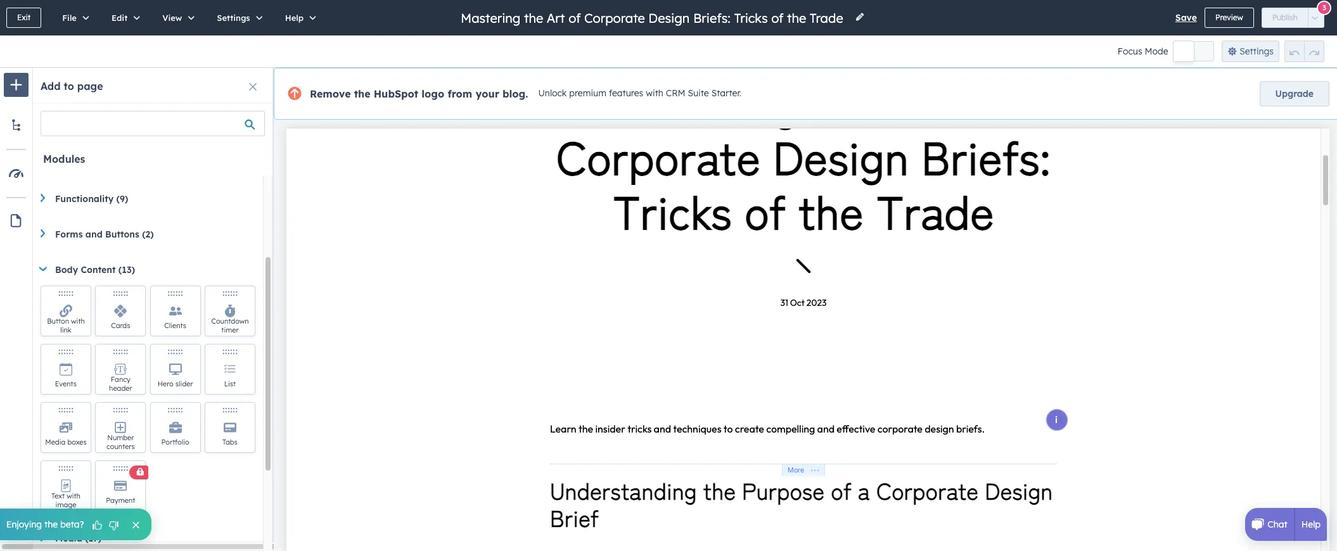 Task type: describe. For each thing, give the bounding box(es) containing it.
preview
[[1216, 13, 1244, 22]]

enjoying
[[6, 519, 42, 531]]

publish group
[[1262, 8, 1325, 28]]

edit button
[[98, 0, 149, 35]]

help inside button
[[285, 13, 304, 23]]

Search search field
[[41, 111, 265, 136]]

0 vertical spatial settings button
[[204, 0, 272, 35]]

logo
[[422, 87, 445, 100]]

help button
[[272, 0, 325, 35]]

file button
[[49, 0, 98, 35]]

exit
[[17, 13, 31, 22]]

3
[[1323, 3, 1327, 12]]

edit
[[112, 13, 128, 23]]

add to page
[[41, 80, 103, 93]]

your
[[476, 87, 499, 100]]

thumbsup image
[[92, 520, 103, 532]]

unlock
[[538, 88, 567, 99]]

the for hubspot
[[354, 87, 371, 100]]

suite
[[688, 88, 709, 99]]

save button
[[1176, 10, 1197, 25]]

exit link
[[6, 8, 41, 28]]

the for beta?
[[44, 519, 58, 531]]

publish button
[[1262, 8, 1309, 28]]

thumbsdown image
[[108, 520, 120, 532]]

mode
[[1145, 46, 1169, 57]]

from
[[448, 87, 472, 100]]

crm
[[666, 88, 686, 99]]

beta?
[[60, 519, 84, 531]]



Task type: locate. For each thing, give the bounding box(es) containing it.
preview button
[[1205, 8, 1254, 28]]

settings right view button
[[217, 13, 250, 23]]

hubspot
[[374, 87, 419, 100]]

the left beta?
[[44, 519, 58, 531]]

focus mode
[[1118, 46, 1169, 57]]

add
[[41, 80, 61, 93]]

0 horizontal spatial settings button
[[204, 0, 272, 35]]

page
[[77, 80, 103, 93]]

settings down preview button
[[1240, 46, 1274, 57]]

1 horizontal spatial help
[[1302, 519, 1321, 531]]

help
[[285, 13, 304, 23], [1302, 519, 1321, 531]]

starter.
[[712, 88, 742, 99]]

to
[[64, 80, 74, 93]]

remove the hubspot logo from your blog.
[[310, 87, 528, 100]]

0 horizontal spatial help
[[285, 13, 304, 23]]

remove
[[310, 87, 351, 100]]

1 horizontal spatial settings button
[[1222, 41, 1280, 62]]

enjoying the beta? button
[[0, 509, 151, 541]]

0 vertical spatial help
[[285, 13, 304, 23]]

modules
[[43, 153, 85, 165]]

1 vertical spatial the
[[44, 519, 58, 531]]

unlock premium features with crm suite starter.
[[538, 88, 742, 99]]

0 horizontal spatial settings
[[217, 13, 250, 23]]

0 horizontal spatial the
[[44, 519, 58, 531]]

upgrade link
[[1260, 81, 1330, 106]]

blog.
[[503, 87, 528, 100]]

file
[[62, 13, 77, 23]]

chat
[[1268, 519, 1288, 531]]

focus mode element
[[1174, 41, 1214, 61]]

settings
[[217, 13, 250, 23], [1240, 46, 1274, 57]]

features
[[609, 88, 644, 99]]

publish
[[1273, 13, 1298, 22]]

1 vertical spatial help
[[1302, 519, 1321, 531]]

None field
[[460, 9, 848, 26]]

focus
[[1118, 46, 1143, 57]]

1 vertical spatial settings
[[1240, 46, 1274, 57]]

1 vertical spatial settings button
[[1222, 41, 1280, 62]]

view button
[[149, 0, 204, 35]]

0 vertical spatial the
[[354, 87, 371, 100]]

enjoying the beta?
[[6, 519, 84, 531]]

premium
[[569, 88, 607, 99]]

view
[[162, 13, 182, 23]]

settings button
[[204, 0, 272, 35], [1222, 41, 1280, 62]]

0 vertical spatial settings
[[217, 13, 250, 23]]

the
[[354, 87, 371, 100], [44, 519, 58, 531]]

1 horizontal spatial the
[[354, 87, 371, 100]]

the right 'remove'
[[354, 87, 371, 100]]

group
[[1285, 41, 1325, 62]]

the inside button
[[44, 519, 58, 531]]

upgrade
[[1276, 88, 1314, 100]]

with
[[646, 88, 664, 99]]

close image
[[249, 83, 257, 91]]

save
[[1176, 12, 1197, 23]]

1 horizontal spatial settings
[[1240, 46, 1274, 57]]



Task type: vqa. For each thing, say whether or not it's contained in the screenshot.
Upgrade link
yes



